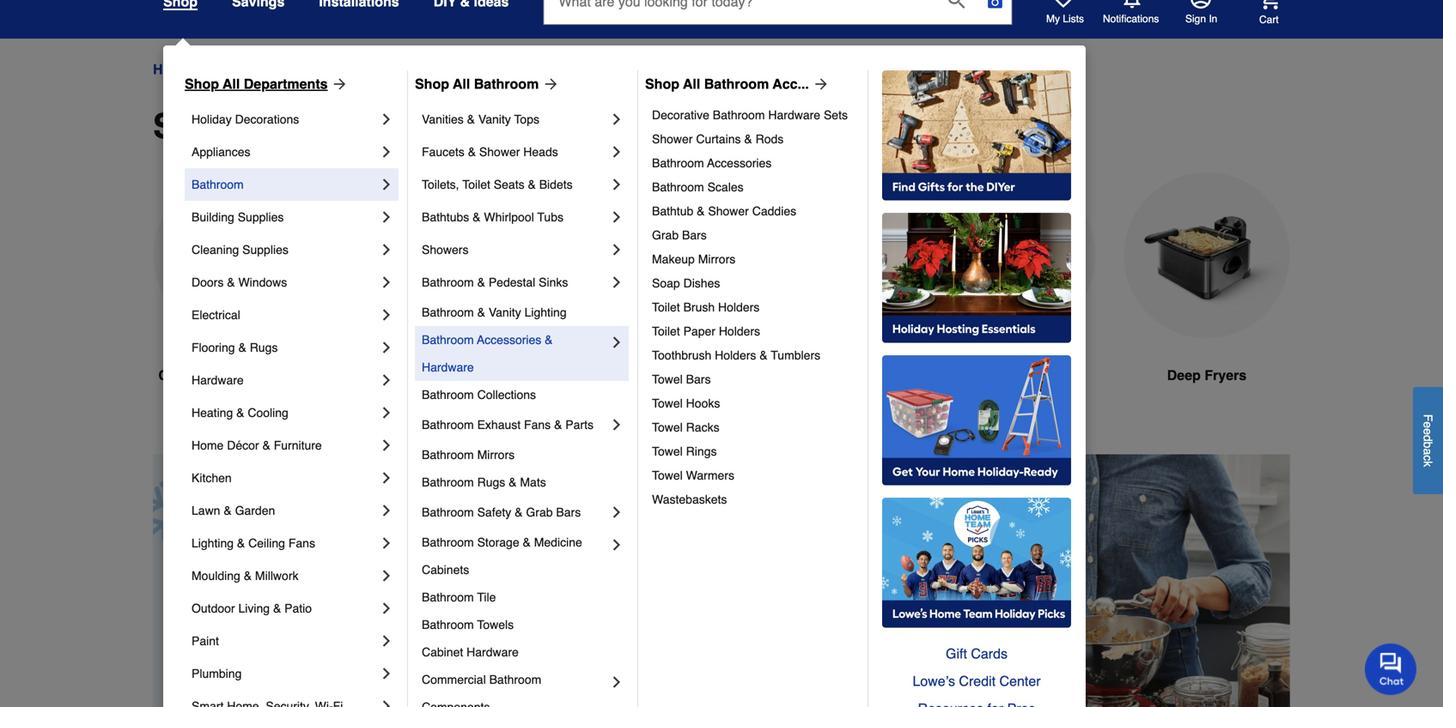 Task type: describe. For each thing, give the bounding box(es) containing it.
deep fryers
[[1167, 368, 1247, 384]]

toilet brush holders link
[[652, 295, 856, 320]]

chevron right image for building supplies
[[378, 209, 395, 226]]

garden
[[235, 504, 275, 518]]

bathroom for bathroom mirrors
[[422, 448, 474, 462]]

& right doors
[[227, 276, 235, 289]]

ceiling
[[248, 537, 285, 551]]

a black and stainless steel countertop microwave. image
[[153, 173, 320, 339]]

chat invite button image
[[1365, 643, 1417, 696]]

towel for towel bars
[[652, 373, 683, 387]]

doors & windows link
[[192, 266, 378, 299]]

decorations
[[235, 113, 299, 126]]

commercial
[[422, 673, 486, 687]]

medicine
[[534, 536, 582, 550]]

wastebaskets
[[652, 493, 727, 507]]

2 horizontal spatial arrow right image
[[1258, 597, 1276, 614]]

chevron right image for bathroom & pedestal sinks
[[608, 274, 625, 291]]

sign in button
[[1185, 0, 1217, 26]]

rugs inside bathroom rugs & mats link
[[477, 476, 505, 490]]

paint link
[[192, 625, 378, 658]]

caddies
[[752, 204, 796, 218]]

lighting & ceiling fans link
[[192, 527, 378, 560]]

arrow right image for shop all departments
[[328, 76, 348, 93]]

tumblers
[[771, 349, 820, 362]]

bathtubs
[[422, 210, 469, 224]]

cabinet
[[422, 646, 463, 660]]

shower inside 'link'
[[652, 132, 693, 146]]

chevron right image for showers
[[608, 241, 625, 259]]

grab bars
[[652, 228, 707, 242]]

commercial bathroom components link
[[422, 667, 608, 708]]

holders for toilet paper holders
[[719, 325, 760, 338]]

lowe's home improvement account image
[[1190, 0, 1211, 9]]

0 vertical spatial fans
[[524, 418, 551, 432]]

cards
[[971, 646, 1008, 662]]

outdoor living & patio
[[192, 602, 312, 616]]

& left millwork
[[244, 569, 252, 583]]

& left mats
[[509, 476, 517, 490]]

a silver-colored new air portable ice maker. image
[[347, 173, 514, 339]]

& right seats
[[528, 178, 536, 192]]

rods
[[756, 132, 784, 146]]

& up countertop microwaves
[[238, 341, 246, 355]]

scales
[[707, 180, 744, 194]]

shop all bathroom acc...
[[645, 76, 809, 92]]

vanity for lighting
[[489, 306, 521, 320]]

& left parts
[[554, 418, 562, 432]]

lawn
[[192, 504, 220, 518]]

& inside bathroom storage & medicine cabinets
[[523, 536, 531, 550]]

lowe's home improvement lists image
[[1053, 0, 1074, 9]]

chevron right image for holiday decorations
[[378, 111, 395, 128]]

bathroom up the building
[[192, 178, 244, 192]]

chevron right image for lawn & garden
[[378, 502, 395, 520]]

plumbing
[[192, 667, 242, 681]]

bathroom up the decorative bathroom hardware sets
[[704, 76, 769, 92]]

0 vertical spatial grab
[[652, 228, 679, 242]]

dishes
[[683, 277, 720, 290]]

holiday decorations
[[192, 113, 299, 126]]

chevron right image for outdoor living & patio
[[378, 600, 395, 618]]

search image
[[948, 0, 965, 9]]

bathroom & pedestal sinks link
[[422, 266, 608, 299]]

credit
[[959, 674, 996, 690]]

flooring & rugs link
[[192, 332, 378, 364]]

decorative bathroom hardware sets
[[652, 108, 848, 122]]

bathtub & shower caddies
[[652, 204, 796, 218]]

doors & windows
[[192, 276, 287, 289]]

a chefman stainless steel deep fryer. image
[[1123, 173, 1290, 339]]

towel hooks link
[[652, 392, 856, 416]]

1 e from the top
[[1421, 422, 1435, 429]]

chevron right image for home décor & furniture
[[378, 437, 395, 454]]

all for shop all bathroom
[[453, 76, 470, 92]]

towel hooks
[[652, 397, 720, 411]]

outdoor living & patio link
[[192, 593, 378, 625]]

& right safety
[[515, 506, 523, 520]]

k
[[1421, 461, 1435, 467]]

bathtubs & whirlpool tubs
[[422, 210, 563, 224]]

portable ice makers link
[[347, 173, 514, 427]]

electrical link
[[192, 299, 378, 332]]

vanities & vanity tops
[[422, 113, 539, 126]]

mats
[[520, 476, 546, 490]]

towel for towel rings
[[652, 445, 683, 459]]

departments
[[244, 76, 328, 92]]

bathroom exhaust fans & parts
[[422, 418, 594, 432]]

chevron right image for bathroom storage & medicine cabinets
[[608, 537, 625, 554]]

shop for shop all bathroom
[[415, 76, 449, 92]]

collections
[[477, 388, 536, 402]]

grab bars link
[[652, 223, 856, 247]]

bathroom collections link
[[422, 381, 625, 409]]

bathroom inside commercial bathroom components
[[489, 673, 541, 687]]

& left the cooling
[[236, 406, 244, 420]]

bathroom accessories link
[[652, 151, 856, 175]]

chevron right image for faucets & shower heads
[[608, 143, 625, 161]]

towel warmers
[[652, 469, 734, 483]]

towel bars link
[[652, 368, 856, 392]]

lowe's home improvement cart image
[[1259, 0, 1280, 9]]

rugs inside flooring & rugs link
[[250, 341, 278, 355]]

home décor & furniture
[[192, 439, 322, 453]]

& down the bathroom & pedestal sinks
[[477, 306, 485, 320]]

arrow right image for shop all bathroom
[[539, 76, 559, 93]]

bathtub
[[652, 204, 693, 218]]

get your home holiday-ready. image
[[882, 356, 1071, 486]]

home décor & furniture link
[[192, 429, 378, 462]]

acc...
[[773, 76, 809, 92]]

patio
[[284, 602, 312, 616]]

chevron right image for plumbing
[[378, 666, 395, 683]]

vanity for tops
[[478, 113, 511, 126]]

gift cards
[[946, 646, 1008, 662]]

lowe's credit center
[[913, 674, 1041, 690]]

toilets,
[[422, 178, 459, 192]]

brush
[[683, 301, 715, 314]]

gift cards link
[[882, 641, 1071, 668]]

bathroom up shower curtains & rods 'link'
[[713, 108, 765, 122]]

bathroom scales link
[[652, 175, 856, 199]]

a stainless steel toaster oven. image
[[541, 173, 708, 339]]

shop all bathroom link
[[415, 74, 559, 94]]

chevron right image for lighting & ceiling fans
[[378, 535, 395, 552]]

holiday
[[192, 113, 232, 126]]

toilet for toilet paper holders
[[652, 325, 680, 338]]

& down bathroom scales
[[697, 204, 705, 218]]

bathroom for bathroom tile
[[422, 591, 474, 605]]

towel for towel warmers
[[652, 469, 683, 483]]

sign in
[[1185, 13, 1217, 25]]

chevron right image for electrical
[[378, 307, 395, 324]]

bathroom for bathroom & vanity lighting
[[422, 306, 474, 320]]

0 horizontal spatial grab
[[526, 506, 553, 520]]

bathroom for bathroom rugs & mats
[[422, 476, 474, 490]]

toothbrush
[[652, 349, 711, 362]]

moulding & millwork link
[[192, 560, 378, 593]]

tops
[[514, 113, 539, 126]]

bathroom & pedestal sinks
[[422, 276, 568, 289]]

2 vertical spatial holders
[[715, 349, 756, 362]]

heads
[[523, 145, 558, 159]]

a gray and stainless steel ninja air fryer. image
[[735, 173, 902, 339]]

advertisement region
[[153, 455, 1290, 708]]

& right décor
[[262, 439, 270, 453]]

0 vertical spatial toilet
[[462, 178, 490, 192]]

& right lawn
[[224, 504, 232, 518]]

whirlpool
[[484, 210, 534, 224]]

chevron right image for flooring & rugs
[[378, 339, 395, 356]]

cleaning supplies link
[[192, 234, 378, 266]]

countertop
[[158, 368, 232, 384]]

accessories for bathroom accessories
[[707, 156, 772, 170]]

chevron right image for bathroom safety & grab bars
[[608, 504, 625, 521]]

chevron right image for bathtubs & whirlpool tubs
[[608, 209, 625, 226]]

bathroom safety & grab bars link
[[422, 496, 608, 529]]

tubs
[[537, 210, 563, 224]]

center
[[999, 674, 1041, 690]]

& right faucets
[[468, 145, 476, 159]]

chevron right image for paint
[[378, 633, 395, 650]]

décor
[[227, 439, 259, 453]]

home link
[[153, 59, 191, 80]]

kitchen link
[[192, 462, 378, 495]]



Task type: vqa. For each thing, say whether or not it's contained in the screenshot.
2nd E
yes



Task type: locate. For each thing, give the bounding box(es) containing it.
towel down the towel rings
[[652, 469, 683, 483]]

appliances link up holiday decorations
[[206, 59, 279, 80]]

& left "pedestal"
[[477, 276, 485, 289]]

electrical
[[192, 308, 240, 322]]

bathroom down bathroom mirrors
[[422, 476, 474, 490]]

cart
[[1259, 14, 1279, 26]]

towel racks
[[652, 421, 719, 435]]

chevron right image for commercial bathroom components
[[608, 674, 625, 691]]

bathtub & shower caddies link
[[652, 199, 856, 223]]

storage
[[477, 536, 519, 550]]

fans right ceiling
[[288, 537, 315, 551]]

bathroom mirrors link
[[422, 441, 625, 469]]

all up decorative
[[683, 76, 700, 92]]

accessories for bathroom accessories & hardware
[[477, 333, 541, 347]]

bathroom inside 'link'
[[422, 388, 474, 402]]

1 horizontal spatial arrow right image
[[539, 76, 559, 93]]

mirrors up bathroom rugs & mats
[[477, 448, 515, 462]]

ice
[[425, 368, 444, 384]]

1 vertical spatial holders
[[719, 325, 760, 338]]

lowe's credit center link
[[882, 668, 1071, 696]]

bathroom inside bathroom accessories & hardware
[[422, 333, 474, 347]]

0 vertical spatial rugs
[[250, 341, 278, 355]]

shop all departments link
[[185, 74, 348, 94]]

chevron right image
[[608, 111, 625, 128], [378, 143, 395, 161], [608, 176, 625, 193], [378, 274, 395, 291], [608, 274, 625, 291], [378, 307, 395, 324], [608, 334, 625, 351], [378, 339, 395, 356], [378, 372, 395, 389], [378, 405, 395, 422], [608, 417, 625, 434], [378, 535, 395, 552], [378, 600, 395, 618], [378, 666, 395, 683]]

& right storage
[[523, 536, 531, 550]]

& inside 'link'
[[744, 132, 752, 146]]

arrow right image inside shop all bathroom link
[[539, 76, 559, 93]]

chevron right image for heating & cooling
[[378, 405, 395, 422]]

chevron right image for kitchen
[[378, 470, 395, 487]]

chevron right image for bathroom accessories & hardware
[[608, 334, 625, 351]]

shop all bathroom acc... link
[[645, 74, 830, 94]]

shop for shop all departments
[[185, 76, 219, 92]]

bathroom accessories
[[652, 156, 772, 170]]

microwaves
[[236, 368, 314, 384]]

towel inside the towel bars link
[[652, 373, 683, 387]]

bathroom up "cabinets"
[[422, 536, 474, 550]]

bars for towel bars
[[686, 373, 711, 387]]

deep fryers link
[[1123, 173, 1290, 427]]

bathroom for bathroom scales
[[652, 180, 704, 194]]

my lists link
[[1046, 0, 1084, 26]]

1 vertical spatial mirrors
[[477, 448, 515, 462]]

shower for bathtub & shower caddies
[[708, 204, 749, 218]]

shower down decorative
[[652, 132, 693, 146]]

lawn & garden link
[[192, 495, 378, 527]]

1 vertical spatial bars
[[686, 373, 711, 387]]

holders for toilet brush holders
[[718, 301, 760, 314]]

lighting up moulding
[[192, 537, 234, 551]]

towel down toothbrush
[[652, 373, 683, 387]]

cleaning supplies
[[192, 243, 288, 257]]

bathroom down showers at the top left of the page
[[422, 276, 474, 289]]

lowe's
[[913, 674, 955, 690]]

lighting
[[524, 306, 567, 320], [192, 537, 234, 551]]

& down bathroom & vanity lighting link
[[545, 333, 553, 347]]

mirrors up dishes
[[698, 253, 735, 266]]

holders up the toilet paper holders link
[[718, 301, 760, 314]]

f e e d b a c k
[[1421, 414, 1435, 467]]

0 horizontal spatial home
[[153, 61, 191, 77]]

heating & cooling
[[192, 406, 288, 420]]

appliances right 'departments'
[[332, 61, 399, 77]]

bathroom link
[[192, 168, 378, 201]]

notifications
[[1103, 13, 1159, 25]]

building supplies link
[[192, 201, 378, 234]]

blenders
[[983, 368, 1042, 384]]

1 horizontal spatial grab
[[652, 228, 679, 242]]

supplies for building supplies
[[238, 210, 284, 224]]

grab down bathtub on the top left of the page
[[652, 228, 679, 242]]

vanities & vanity tops link
[[422, 103, 608, 136]]

shop for shop all bathroom acc...
[[645, 76, 679, 92]]

1 vertical spatial small
[[153, 107, 245, 146]]

2 vertical spatial bars
[[556, 506, 581, 520]]

towel down 'towel racks'
[[652, 445, 683, 459]]

1 horizontal spatial fans
[[524, 418, 551, 432]]

2 horizontal spatial all
[[683, 76, 700, 92]]

all
[[223, 76, 240, 92], [453, 76, 470, 92], [683, 76, 700, 92]]

0 vertical spatial bars
[[682, 228, 707, 242]]

chevron right image for vanities & vanity tops
[[608, 111, 625, 128]]

1 vertical spatial home
[[192, 439, 224, 453]]

appliances
[[206, 61, 279, 77], [332, 61, 399, 77], [253, 107, 436, 146], [192, 145, 250, 159]]

1 vertical spatial grab
[[526, 506, 553, 520]]

sign
[[1185, 13, 1206, 25]]

supplies inside cleaning supplies link
[[242, 243, 288, 257]]

kitchen
[[192, 472, 232, 485]]

1 horizontal spatial shower
[[652, 132, 693, 146]]

hardware up bathroom collections
[[422, 361, 474, 374]]

1 horizontal spatial lighting
[[524, 306, 567, 320]]

rugs up microwaves
[[250, 341, 278, 355]]

bathroom up bathroom scales
[[652, 156, 704, 170]]

e up the b at the right
[[1421, 429, 1435, 435]]

supplies for cleaning supplies
[[242, 243, 288, 257]]

bathroom for bathroom storage & medicine cabinets
[[422, 536, 474, 550]]

chevron right image for doors & windows
[[378, 274, 395, 291]]

2 e from the top
[[1421, 429, 1435, 435]]

bathroom for bathroom accessories & hardware
[[422, 333, 474, 347]]

1 vertical spatial toilet
[[652, 301, 680, 314]]

0 horizontal spatial mirrors
[[477, 448, 515, 462]]

plumbing link
[[192, 658, 378, 691]]

bathroom down ice
[[422, 388, 474, 402]]

toothbrush holders & tumblers
[[652, 349, 820, 362]]

1 horizontal spatial accessories
[[707, 156, 772, 170]]

bathroom up bathtub on the top left of the page
[[652, 180, 704, 194]]

toilet down soap
[[652, 301, 680, 314]]

toaster ovens link
[[541, 173, 708, 427]]

bathroom for bathroom & pedestal sinks
[[422, 276, 474, 289]]

small appliances down 'departments'
[[153, 107, 436, 146]]

0 horizontal spatial lighting
[[192, 537, 234, 551]]

holiday hosting essentials. image
[[882, 213, 1071, 344]]

bathroom & vanity lighting link
[[422, 299, 625, 326]]

2 vertical spatial toilet
[[652, 325, 680, 338]]

2 horizontal spatial shop
[[645, 76, 679, 92]]

3 all from the left
[[683, 76, 700, 92]]

0 vertical spatial holders
[[718, 301, 760, 314]]

chevron right image for moulding & millwork
[[378, 568, 395, 585]]

1 vertical spatial lighting
[[192, 537, 234, 551]]

chevron right image for hardware
[[378, 372, 395, 389]]

bathroom for bathroom accessories
[[652, 156, 704, 170]]

soap dishes
[[652, 277, 720, 290]]

& inside bathroom accessories & hardware
[[545, 333, 553, 347]]

towel racks link
[[652, 416, 856, 440]]

supplies up cleaning supplies
[[238, 210, 284, 224]]

lowe's home improvement notification center image
[[1122, 0, 1142, 9]]

lowe's home team holiday picks. image
[[882, 498, 1071, 629]]

towel bars
[[652, 373, 711, 387]]

hardware down towels
[[467, 646, 519, 660]]

vanities
[[422, 113, 464, 126]]

0 vertical spatial vanity
[[478, 113, 511, 126]]

hardware link
[[192, 364, 378, 397]]

toilet up toothbrush
[[652, 325, 680, 338]]

shop up decorative
[[645, 76, 679, 92]]

3 shop from the left
[[645, 76, 679, 92]]

shower down scales
[[708, 204, 749, 218]]

hardware down flooring
[[192, 374, 244, 387]]

bathroom for bathroom towels
[[422, 618, 474, 632]]

appliances link down decorations
[[192, 136, 378, 168]]

shop up the vanities
[[415, 76, 449, 92]]

all inside "shop all bathroom acc..." link
[[683, 76, 700, 92]]

lighting down sinks
[[524, 306, 567, 320]]

bathroom for bathroom collections
[[422, 388, 474, 402]]

curtains
[[696, 132, 741, 146]]

accessories down bathroom & vanity lighting link
[[477, 333, 541, 347]]

hardware down acc...
[[768, 108, 820, 122]]

grab down mats
[[526, 506, 553, 520]]

towel inside towel hooks link
[[652, 397, 683, 411]]

e up d
[[1421, 422, 1435, 429]]

bidets
[[539, 178, 573, 192]]

bathroom for bathroom exhaust fans & parts
[[422, 418, 474, 432]]

1 horizontal spatial all
[[453, 76, 470, 92]]

supplies inside building supplies link
[[238, 210, 284, 224]]

small down home link
[[153, 107, 245, 146]]

rugs up safety
[[477, 476, 505, 490]]

towel down towel bars
[[652, 397, 683, 411]]

1 horizontal spatial mirrors
[[698, 253, 735, 266]]

2 shop from the left
[[415, 76, 449, 92]]

all inside the shop all departments link
[[223, 76, 240, 92]]

bathroom storage & medicine cabinets link
[[422, 529, 608, 584]]

bars for grab bars
[[682, 228, 707, 242]]

f
[[1421, 414, 1435, 422]]

bathtubs & whirlpool tubs link
[[422, 201, 608, 234]]

arrow right image
[[809, 76, 830, 93]]

5 towel from the top
[[652, 469, 683, 483]]

4 towel from the top
[[652, 445, 683, 459]]

bathroom inside bathroom storage & medicine cabinets
[[422, 536, 474, 550]]

toilet paper holders
[[652, 325, 760, 338]]

1 horizontal spatial home
[[192, 439, 224, 453]]

0 horizontal spatial arrow right image
[[328, 76, 348, 93]]

faucets
[[422, 145, 465, 159]]

1 horizontal spatial shop
[[415, 76, 449, 92]]

3 towel from the top
[[652, 421, 683, 435]]

cabinet hardware
[[422, 646, 519, 660]]

shop up holiday
[[185, 76, 219, 92]]

towel inside towel warmers link
[[652, 469, 683, 483]]

heating & cooling link
[[192, 397, 378, 429]]

all for shop all bathroom acc...
[[683, 76, 700, 92]]

chevron right image for bathroom
[[378, 176, 395, 193]]

bathroom up bathroom rugs & mats
[[422, 448, 474, 462]]

home for home
[[153, 61, 191, 77]]

bathroom exhaust fans & parts link
[[422, 409, 608, 441]]

2 towel from the top
[[652, 397, 683, 411]]

1 vertical spatial appliances link
[[192, 136, 378, 168]]

a gray ninja blender. image
[[929, 173, 1096, 339]]

shower up the toilets, toilet seats & bidets
[[479, 145, 520, 159]]

1 vertical spatial fans
[[288, 537, 315, 551]]

bathroom up bathroom mirrors
[[422, 418, 474, 432]]

fans down "bathroom collections" 'link'
[[524, 418, 551, 432]]

bathroom up vanities & vanity tops link
[[474, 76, 539, 92]]

bathroom up ice
[[422, 333, 474, 347]]

1 horizontal spatial small
[[294, 61, 329, 77]]

1 horizontal spatial rugs
[[477, 476, 505, 490]]

0 vertical spatial home
[[153, 61, 191, 77]]

toilet
[[462, 178, 490, 192], [652, 301, 680, 314], [652, 325, 680, 338]]

& left patio
[[273, 602, 281, 616]]

arrow right image inside the shop all departments link
[[328, 76, 348, 93]]

supplies up windows on the top left of page
[[242, 243, 288, 257]]

bathroom
[[474, 76, 539, 92], [704, 76, 769, 92], [713, 108, 765, 122], [652, 156, 704, 170], [192, 178, 244, 192], [652, 180, 704, 194], [422, 276, 474, 289], [422, 306, 474, 320], [422, 333, 474, 347], [422, 388, 474, 402], [422, 418, 474, 432], [422, 448, 474, 462], [422, 476, 474, 490], [422, 506, 474, 520], [422, 536, 474, 550], [422, 591, 474, 605], [422, 618, 474, 632], [489, 673, 541, 687]]

bathroom rugs & mats
[[422, 476, 546, 490]]

0 horizontal spatial shower
[[479, 145, 520, 159]]

0 horizontal spatial shop
[[185, 76, 219, 92]]

home for home décor & furniture
[[192, 439, 224, 453]]

bars up medicine
[[556, 506, 581, 520]]

bathroom down "cabinets"
[[422, 591, 474, 605]]

& left ceiling
[[237, 537, 245, 551]]

my lists
[[1046, 13, 1084, 25]]

1 vertical spatial rugs
[[477, 476, 505, 490]]

1 all from the left
[[223, 76, 240, 92]]

heating
[[192, 406, 233, 420]]

arrow right image
[[328, 76, 348, 93], [539, 76, 559, 93], [1258, 597, 1276, 614]]

holders up the towel bars link
[[715, 349, 756, 362]]

chevron right image for toilets, toilet seats & bidets
[[608, 176, 625, 193]]

1 vertical spatial vanity
[[489, 306, 521, 320]]

& right the vanities
[[467, 113, 475, 126]]

bathroom collections
[[422, 388, 536, 402]]

1 vertical spatial small appliances
[[153, 107, 436, 146]]

holders up toothbrush holders & tumblers
[[719, 325, 760, 338]]

appliances down small appliances link
[[253, 107, 436, 146]]

bathroom down cabinet hardware link
[[489, 673, 541, 687]]

0 vertical spatial appliances link
[[206, 59, 279, 80]]

chevron right image for bathroom exhaust fans & parts
[[608, 417, 625, 434]]

towel inside towel racks link
[[652, 421, 683, 435]]

&
[[467, 113, 475, 126], [744, 132, 752, 146], [468, 145, 476, 159], [528, 178, 536, 192], [697, 204, 705, 218], [473, 210, 481, 224], [227, 276, 235, 289], [477, 276, 485, 289], [477, 306, 485, 320], [545, 333, 553, 347], [238, 341, 246, 355], [760, 349, 768, 362], [236, 406, 244, 420], [554, 418, 562, 432], [262, 439, 270, 453], [509, 476, 517, 490], [224, 504, 232, 518], [515, 506, 523, 520], [523, 536, 531, 550], [237, 537, 245, 551], [244, 569, 252, 583], [273, 602, 281, 616]]

bathroom & vanity lighting
[[422, 306, 567, 320]]

towel for towel racks
[[652, 421, 683, 435]]

accessories inside bathroom accessories & hardware
[[477, 333, 541, 347]]

bathroom down the bathroom & pedestal sinks
[[422, 306, 474, 320]]

toilet for toilet brush holders
[[652, 301, 680, 314]]

appliances down holiday
[[192, 145, 250, 159]]

1 shop from the left
[[185, 76, 219, 92]]

0 vertical spatial supplies
[[238, 210, 284, 224]]

vanity down "pedestal"
[[489, 306, 521, 320]]

& up the towel bars link
[[760, 349, 768, 362]]

mirrors for makeup mirrors
[[698, 253, 735, 266]]

deep
[[1167, 368, 1201, 384]]

find gifts for the diyer. image
[[882, 70, 1071, 201]]

exhaust
[[477, 418, 521, 432]]

bars up hooks
[[686, 373, 711, 387]]

a
[[1421, 449, 1435, 455]]

bathroom towels
[[422, 618, 514, 632]]

1 vertical spatial accessories
[[477, 333, 541, 347]]

appliances up holiday decorations
[[206, 61, 279, 77]]

& left rods
[[744, 132, 752, 146]]

0 horizontal spatial accessories
[[477, 333, 541, 347]]

small up holiday decorations link
[[294, 61, 329, 77]]

towel up the towel rings
[[652, 421, 683, 435]]

toilet left seats
[[462, 178, 490, 192]]

chevron right image for appliances
[[378, 143, 395, 161]]

makeup mirrors
[[652, 253, 735, 266]]

& right bathtubs
[[473, 210, 481, 224]]

towel inside the towel rings link
[[652, 445, 683, 459]]

all inside shop all bathroom link
[[453, 76, 470, 92]]

vanity left tops
[[478, 113, 511, 126]]

1 towel from the top
[[652, 373, 683, 387]]

0 vertical spatial small
[[294, 61, 329, 77]]

0 vertical spatial small appliances
[[294, 61, 399, 77]]

lawn & garden
[[192, 504, 275, 518]]

bathroom scales
[[652, 180, 744, 194]]

lighting & ceiling fans
[[192, 537, 315, 551]]

bars up makeup mirrors at the top
[[682, 228, 707, 242]]

mirrors for bathroom mirrors
[[477, 448, 515, 462]]

1 vertical spatial supplies
[[242, 243, 288, 257]]

0 horizontal spatial small
[[153, 107, 245, 146]]

bathroom left safety
[[422, 506, 474, 520]]

camera image
[[986, 0, 1004, 10]]

e
[[1421, 422, 1435, 429], [1421, 429, 1435, 435]]

warmers
[[686, 469, 734, 483]]

0 horizontal spatial rugs
[[250, 341, 278, 355]]

paint
[[192, 635, 219, 649]]

b
[[1421, 442, 1435, 449]]

towel for towel hooks
[[652, 397, 683, 411]]

chevron right image
[[378, 111, 395, 128], [608, 143, 625, 161], [378, 176, 395, 193], [378, 209, 395, 226], [608, 209, 625, 226], [378, 241, 395, 259], [608, 241, 625, 259], [378, 437, 395, 454], [378, 470, 395, 487], [378, 502, 395, 520], [608, 504, 625, 521], [608, 537, 625, 554], [378, 568, 395, 585], [378, 633, 395, 650], [608, 674, 625, 691], [378, 698, 395, 708]]

all up the vanities
[[453, 76, 470, 92]]

faucets & shower heads
[[422, 145, 558, 159]]

0 horizontal spatial fans
[[288, 537, 315, 551]]

all for shop all departments
[[223, 76, 240, 92]]

d
[[1421, 435, 1435, 442]]

0 horizontal spatial all
[[223, 76, 240, 92]]

small appliances up holiday decorations link
[[294, 61, 399, 77]]

toilets, toilet seats & bidets
[[422, 178, 573, 192]]

shower for faucets & shower heads
[[479, 145, 520, 159]]

Search Query text field
[[544, 0, 934, 24]]

0 vertical spatial mirrors
[[698, 253, 735, 266]]

bathroom up cabinet
[[422, 618, 474, 632]]

flooring & rugs
[[192, 341, 278, 355]]

0 vertical spatial accessories
[[707, 156, 772, 170]]

2 horizontal spatial shower
[[708, 204, 749, 218]]

2 all from the left
[[453, 76, 470, 92]]

millwork
[[255, 569, 298, 583]]

bathroom accessories & hardware
[[422, 333, 556, 374]]

decorative bathroom hardware sets link
[[652, 103, 856, 127]]

accessories up scales
[[707, 156, 772, 170]]

cabinets
[[422, 563, 469, 577]]

0 vertical spatial lighting
[[524, 306, 567, 320]]

bathroom for bathroom safety & grab bars
[[422, 506, 474, 520]]

None search field
[[543, 0, 1012, 41]]

chevron right image for cleaning supplies
[[378, 241, 395, 259]]

all up holiday decorations
[[223, 76, 240, 92]]

hardware inside bathroom accessories & hardware
[[422, 361, 474, 374]]



